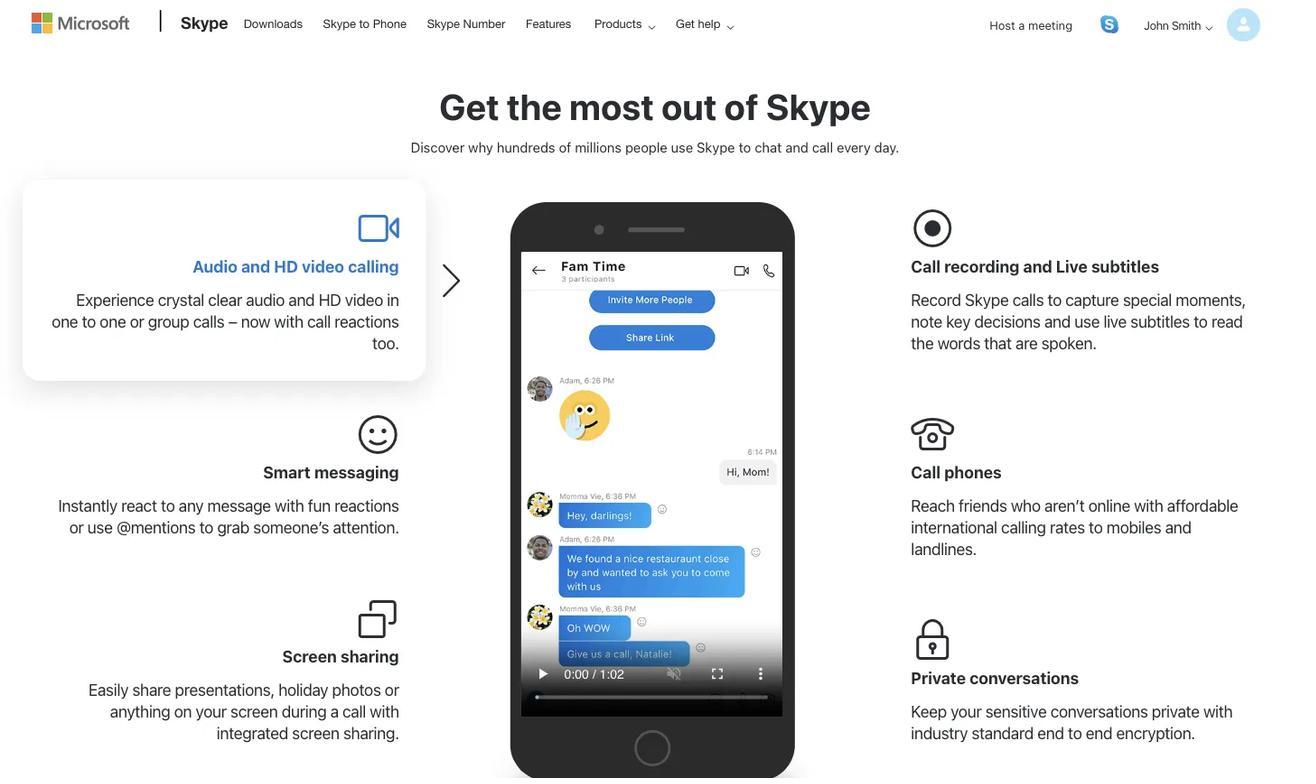 Task type: describe. For each thing, give the bounding box(es) containing it.
in
[[387, 290, 399, 310]]

reach friends who aren't online with affordable international calling rates to mobiles and landlines.
[[911, 496, 1238, 559]]

now
[[241, 312, 270, 331]]

sharing
[[341, 648, 399, 667]]

john smith
[[1144, 18, 1201, 32]]

private conversations
[[911, 669, 1079, 689]]

affordable
[[1167, 496, 1238, 516]]

screen
[[282, 648, 337, 667]]

someone's
[[253, 518, 329, 537]]

your inside easily share presentations, holiday photos or anything on your screen during a call with integrated screen sharing.
[[196, 703, 227, 722]]

microsoft image
[[32, 13, 129, 33]]

to inside keep your sensitive conversations private with industry standard end to end encryption.
[[1068, 724, 1082, 744]]

help
[[698, 16, 721, 30]]

to inside reach friends who aren't online with affordable international calling rates to mobiles and landlines.
[[1089, 518, 1103, 537]]

live
[[1056, 257, 1088, 276]]

landlines.
[[911, 540, 977, 559]]

words
[[938, 334, 980, 353]]

 link
[[1101, 15, 1119, 33]]

and left live
[[1023, 257, 1052, 276]]

record
[[911, 290, 961, 310]]

calls inside experience crystal clear audio and hd video in one to one or group calls – now with call reactions too.
[[193, 312, 224, 331]]

keep
[[911, 703, 947, 722]]

most
[[569, 85, 654, 128]]

downloads link
[[236, 1, 311, 44]]

call recording and live subtitles
[[911, 257, 1159, 276]]


[[911, 207, 954, 250]]

reactions inside 'instantly react to any message with fun reactions or use @mentions to grab someone's attention.'
[[334, 496, 399, 516]]

number
[[463, 16, 505, 30]]

day.
[[874, 139, 899, 155]]

john smith link
[[1129, 2, 1261, 48]]

skype left downloads link
[[181, 13, 228, 32]]

1 horizontal spatial use
[[671, 139, 693, 155]]

reactions inside experience crystal clear audio and hd video in one to one or group calls – now with call reactions too.
[[334, 312, 399, 331]]

clear
[[208, 290, 242, 310]]

skype link
[[172, 1, 234, 50]]

international
[[911, 518, 997, 537]]

too.
[[372, 334, 399, 353]]


[[911, 619, 954, 663]]

a inside easily share presentations, holiday photos or anything on your screen during a call with integrated screen sharing.
[[330, 703, 339, 722]]

0 vertical spatial screen
[[230, 703, 278, 722]]

get for get the most out of skype
[[439, 85, 499, 128]]

1 vertical spatial screen
[[292, 724, 339, 744]]

chat
[[755, 139, 782, 155]]

skype to phone
[[323, 16, 407, 30]]

keep your sensitive conversations private with industry standard end to end encryption.
[[911, 703, 1233, 744]]

instantly
[[58, 496, 117, 516]]

2 one from the left
[[100, 312, 126, 331]]

0 horizontal spatial calling
[[348, 257, 399, 276]]

anything
[[110, 703, 170, 722]]

meeting
[[1028, 18, 1073, 32]]

to down live
[[1048, 290, 1062, 310]]

discover
[[411, 139, 465, 155]]

0 vertical spatial conversations
[[970, 669, 1079, 689]]

every
[[837, 139, 871, 155]]

skype inside record skype calls to capture special moments, note key decisions and use live subtitles to read the words that are spoken.
[[965, 290, 1009, 310]]

discover why hundreds of millions people use skype to chat and call every day.
[[411, 139, 899, 155]]

key
[[946, 312, 971, 331]]

to left phone at the left top of the page
[[359, 16, 370, 30]]

menu bar containing host a meeting
[[27, 2, 1283, 95]]

call phones
[[911, 463, 1002, 483]]

or inside experience crystal clear audio and hd video in one to one or group calls – now with call reactions too.
[[130, 312, 144, 331]]

conversations inside keep your sensitive conversations private with industry standard end to end encryption.
[[1051, 703, 1148, 722]]

who
[[1011, 496, 1041, 516]]

decisions
[[974, 312, 1041, 331]]

message
[[207, 496, 271, 516]]

phone
[[373, 16, 407, 30]]

arrow down image
[[1198, 17, 1220, 39]]

products button
[[583, 1, 670, 46]]

special
[[1123, 290, 1172, 310]]

the inside record skype calls to capture special moments, note key decisions and use live subtitles to read the words that are spoken.
[[911, 334, 934, 353]]

skype number
[[427, 16, 505, 30]]

video showcase of features available on skype. skype provides you with audio and hd video calling, smart messaging, screen sharing, call recording and live subtitles, call to phones and on top of all we're keeping your conversations private. element
[[521, 252, 783, 718]]

easily share presentations, holiday photos or anything on your screen during a call with integrated screen sharing.
[[89, 681, 399, 744]]

rates
[[1050, 518, 1085, 537]]

with for 
[[275, 496, 304, 516]]

1 end from the left
[[1038, 724, 1064, 744]]

call inside easily share presentations, holiday photos or anything on your screen during a call with integrated screen sharing.
[[342, 703, 366, 722]]

0 vertical spatial of
[[724, 85, 759, 128]]

aren't
[[1045, 496, 1085, 516]]

record skype calls to capture special moments, note key decisions and use live subtitles to read the words that are spoken.
[[911, 290, 1246, 353]]

private
[[911, 669, 966, 689]]

john
[[1144, 18, 1169, 32]]

mobiles
[[1107, 518, 1161, 537]]

skype number link
[[419, 1, 514, 44]]

experience
[[76, 290, 154, 310]]

encryption.
[[1116, 724, 1195, 744]]

features link
[[518, 1, 579, 44]]

smart messaging
[[263, 463, 399, 483]]

hundreds
[[497, 139, 555, 155]]

skype up every at the right top
[[766, 85, 871, 128]]

and right chat
[[785, 139, 809, 155]]

call for 
[[911, 257, 941, 276]]

that
[[984, 334, 1012, 353]]

to left chat
[[739, 139, 751, 155]]

or inside 'instantly react to any message with fun reactions or use @mentions to grab someone's attention.'
[[69, 518, 84, 537]]

use inside 'instantly react to any message with fun reactions or use @mentions to grab someone's attention.'
[[87, 518, 113, 537]]

reach
[[911, 496, 955, 516]]

products
[[594, 16, 642, 30]]

get help
[[676, 16, 721, 30]]



Task type: locate. For each thing, give the bounding box(es) containing it.
0 horizontal spatial your
[[196, 703, 227, 722]]

capture
[[1066, 290, 1119, 310]]


[[356, 598, 399, 641]]

and inside experience crystal clear audio and hd video in one to one or group calls – now with call reactions too.
[[288, 290, 315, 310]]

call up reach
[[911, 463, 941, 483]]

1 vertical spatial the
[[911, 334, 934, 353]]

1 vertical spatial of
[[559, 139, 571, 155]]

hd inside experience crystal clear audio and hd video in one to one or group calls – now with call reactions too.
[[319, 290, 341, 310]]

skype
[[181, 13, 228, 32], [323, 16, 356, 30], [427, 16, 460, 30], [766, 85, 871, 128], [697, 139, 735, 155], [965, 290, 1009, 310]]

call
[[812, 139, 833, 155], [307, 312, 331, 331], [342, 703, 366, 722]]

downloads
[[244, 16, 303, 30]]

0 horizontal spatial end
[[1038, 724, 1064, 744]]

0 horizontal spatial or
[[69, 518, 84, 537]]

any
[[179, 496, 204, 516]]

0 vertical spatial or
[[130, 312, 144, 331]]


[[356, 207, 399, 250]]

end down sensitive
[[1038, 724, 1064, 744]]

reactions up too.
[[334, 312, 399, 331]]

the up hundreds
[[507, 85, 562, 128]]

subtitles inside record skype calls to capture special moments, note key decisions and use live subtitles to read the words that are spoken.
[[1131, 312, 1190, 331]]

1 horizontal spatial the
[[911, 334, 934, 353]]

1 vertical spatial use
[[1075, 312, 1100, 331]]

end left encryption.
[[1086, 724, 1113, 744]]

1 your from the left
[[196, 703, 227, 722]]

or inside easily share presentations, holiday photos or anything on your screen during a call with integrated screen sharing.
[[385, 681, 399, 700]]

use
[[671, 139, 693, 155], [1075, 312, 1100, 331], [87, 518, 113, 537]]

0 horizontal spatial of
[[559, 139, 571, 155]]

1 one from the left
[[52, 312, 78, 331]]

0 vertical spatial calls
[[1013, 290, 1044, 310]]

to down moments,
[[1194, 312, 1208, 331]]

call inside experience crystal clear audio and hd video in one to one or group calls – now with call reactions too.
[[307, 312, 331, 331]]

hd down audio and hd video calling
[[319, 290, 341, 310]]

–
[[228, 312, 237, 331]]

use right people
[[671, 139, 693, 155]]

0 vertical spatial the
[[507, 85, 562, 128]]

0 horizontal spatial hd
[[274, 257, 298, 276]]

2 vertical spatial or
[[385, 681, 399, 700]]

audio
[[246, 290, 285, 310]]

and inside reach friends who aren't online with affordable international calling rates to mobiles and landlines.
[[1165, 518, 1192, 537]]

get the most out of skype
[[439, 85, 871, 128]]


[[356, 413, 399, 456]]

2 vertical spatial use
[[87, 518, 113, 537]]

1 vertical spatial calls
[[193, 312, 224, 331]]

1 horizontal spatial get
[[676, 16, 695, 30]]

why
[[468, 139, 493, 155]]

with for 
[[1203, 703, 1233, 722]]

people
[[625, 139, 668, 155]]

with inside reach friends who aren't online with affordable international calling rates to mobiles and landlines.
[[1134, 496, 1163, 516]]

your inside keep your sensitive conversations private with industry standard end to end encryption.
[[951, 703, 982, 722]]

get
[[676, 16, 695, 30], [439, 85, 499, 128]]

1 horizontal spatial hd
[[319, 290, 341, 310]]

or right photos
[[385, 681, 399, 700]]

with inside 'instantly react to any message with fun reactions or use @mentions to grab someone's attention.'
[[275, 496, 304, 516]]

1 vertical spatial call
[[307, 312, 331, 331]]

0 horizontal spatial call
[[307, 312, 331, 331]]

private
[[1152, 703, 1200, 722]]

calls inside record skype calls to capture special moments, note key decisions and use live subtitles to read the words that are spoken.
[[1013, 290, 1044, 310]]

1 vertical spatial get
[[439, 85, 499, 128]]

1 horizontal spatial end
[[1086, 724, 1113, 744]]

0 vertical spatial reactions
[[334, 312, 399, 331]]

and up spoken.
[[1044, 312, 1071, 331]]

0 horizontal spatial screen
[[230, 703, 278, 722]]

to down the experience
[[82, 312, 96, 331]]

2 call from the top
[[911, 463, 941, 483]]

skype left number
[[427, 16, 460, 30]]

0 vertical spatial a
[[1019, 18, 1025, 32]]

read
[[1212, 312, 1243, 331]]

1 horizontal spatial your
[[951, 703, 982, 722]]

experience crystal clear audio and hd video in one to one or group calls – now with call reactions too.
[[52, 290, 399, 353]]

the down note on the top right of the page
[[911, 334, 934, 353]]

skype up the decisions
[[965, 290, 1009, 310]]

a
[[1019, 18, 1025, 32], [330, 703, 339, 722]]

and inside record skype calls to capture special moments, note key decisions and use live subtitles to read the words that are spoken.
[[1044, 312, 1071, 331]]

on
[[174, 703, 192, 722]]

holiday
[[278, 681, 328, 700]]

2 end from the left
[[1086, 724, 1113, 744]]

fun
[[308, 496, 331, 516]]

0 horizontal spatial one
[[52, 312, 78, 331]]

share
[[132, 681, 171, 700]]

your down presentations,
[[196, 703, 227, 722]]

and down audio and hd video calling
[[288, 290, 315, 310]]

features
[[526, 16, 571, 30]]

and
[[785, 139, 809, 155], [241, 257, 270, 276], [1023, 257, 1052, 276], [288, 290, 315, 310], [1044, 312, 1071, 331], [1165, 518, 1192, 537]]

0 horizontal spatial calls
[[193, 312, 224, 331]]

instantly react to any message with fun reactions or use @mentions to grab someone's attention.
[[58, 496, 399, 537]]

1 vertical spatial hd
[[319, 290, 341, 310]]

end
[[1038, 724, 1064, 744], [1086, 724, 1113, 744]]

1 reactions from the top
[[334, 312, 399, 331]]

2 your from the left
[[951, 703, 982, 722]]

sensitive
[[986, 703, 1047, 722]]

reactions up attention.
[[334, 496, 399, 516]]

1 vertical spatial subtitles
[[1131, 312, 1190, 331]]

screen
[[230, 703, 278, 722], [292, 724, 339, 744]]

with down the audio
[[274, 312, 303, 331]]

smart
[[263, 463, 311, 483]]

and down affordable
[[1165, 518, 1192, 537]]

get for get help
[[676, 16, 695, 30]]

1 call from the top
[[911, 257, 941, 276]]

call down photos
[[342, 703, 366, 722]]

react
[[121, 496, 157, 516]]

0 vertical spatial calling
[[348, 257, 399, 276]]

friends
[[959, 496, 1007, 516]]

of left millions
[[559, 139, 571, 155]]

to down online
[[1089, 518, 1103, 537]]

recording
[[944, 257, 1020, 276]]

1 vertical spatial reactions
[[334, 496, 399, 516]]

sharing.
[[343, 724, 399, 744]]

1 vertical spatial or
[[69, 518, 84, 537]]

0 vertical spatial call
[[812, 139, 833, 155]]

call down audio and hd video calling
[[307, 312, 331, 331]]

hd up the audio
[[274, 257, 298, 276]]

skype down out
[[697, 139, 735, 155]]

subtitles up special
[[1091, 257, 1159, 276]]

audio
[[193, 257, 237, 276]]

calling
[[348, 257, 399, 276], [1001, 518, 1046, 537]]

spoken.
[[1042, 334, 1097, 353]]

industry
[[911, 724, 968, 744]]

of up chat
[[724, 85, 759, 128]]

1 horizontal spatial a
[[1019, 18, 1025, 32]]

call
[[911, 257, 941, 276], [911, 463, 941, 483]]

1 horizontal spatial calls
[[1013, 290, 1044, 310]]

calling down 
[[348, 257, 399, 276]]

1 horizontal spatial or
[[130, 312, 144, 331]]

2 vertical spatial call
[[342, 703, 366, 722]]

1 horizontal spatial screen
[[292, 724, 339, 744]]

live
[[1104, 312, 1127, 331]]

2 reactions from the top
[[334, 496, 399, 516]]

audio and hd video calling
[[193, 257, 399, 276]]

0 horizontal spatial the
[[507, 85, 562, 128]]

conversations up sensitive
[[970, 669, 1079, 689]]

are
[[1016, 334, 1038, 353]]

a inside 'host a meeting' link
[[1019, 18, 1025, 32]]

0 vertical spatial subtitles
[[1091, 257, 1159, 276]]

a right "host"
[[1019, 18, 1025, 32]]

out
[[662, 85, 717, 128]]

conversations up encryption.
[[1051, 703, 1148, 722]]

or
[[130, 312, 144, 331], [69, 518, 84, 537], [385, 681, 399, 700]]

2 horizontal spatial call
[[812, 139, 833, 155]]

with inside keep your sensitive conversations private with industry standard end to end encryption.
[[1203, 703, 1233, 722]]

calls left – at the left top of the page
[[193, 312, 224, 331]]

screen down during
[[292, 724, 339, 744]]

1 vertical spatial video
[[345, 290, 383, 310]]

video inside experience crystal clear audio and hd video in one to one or group calls – now with call reactions too.
[[345, 290, 383, 310]]

crystal
[[158, 290, 204, 310]]

0 vertical spatial use
[[671, 139, 693, 155]]

to left any on the bottom
[[161, 496, 175, 516]]

with inside experience crystal clear audio and hd video in one to one or group calls – now with call reactions too.
[[274, 312, 303, 331]]

grab
[[217, 518, 249, 537]]

get inside dropdown button
[[676, 16, 695, 30]]

get left help
[[676, 16, 695, 30]]

presentations,
[[175, 681, 275, 700]]

and up the audio
[[241, 257, 270, 276]]

smith
[[1172, 18, 1201, 32]]

your up industry
[[951, 703, 982, 722]]

calls up the decisions
[[1013, 290, 1044, 310]]

one
[[52, 312, 78, 331], [100, 312, 126, 331]]

host a meeting
[[990, 18, 1073, 32]]

get up why
[[439, 85, 499, 128]]

subtitles
[[1091, 257, 1159, 276], [1131, 312, 1190, 331]]

online
[[1088, 496, 1130, 516]]

note
[[911, 312, 942, 331]]

0 vertical spatial get
[[676, 16, 695, 30]]

0 horizontal spatial get
[[439, 85, 499, 128]]

1 vertical spatial conversations
[[1051, 703, 1148, 722]]

with inside easily share presentations, holiday photos or anything on your screen during a call with integrated screen sharing.
[[370, 703, 399, 722]]

easily
[[89, 681, 128, 700]]

0 vertical spatial call
[[911, 257, 941, 276]]

integrated
[[217, 724, 288, 744]]

1 vertical spatial calling
[[1001, 518, 1046, 537]]

calls
[[1013, 290, 1044, 310], [193, 312, 224, 331]]

0 vertical spatial video
[[302, 257, 344, 276]]

menu bar
[[27, 2, 1283, 95]]


[[911, 413, 954, 456]]

group
[[148, 312, 189, 331]]

2 horizontal spatial or
[[385, 681, 399, 700]]

millions
[[575, 139, 622, 155]]

use down capture
[[1075, 312, 1100, 331]]

photos
[[332, 681, 381, 700]]

to right standard on the right of the page
[[1068, 724, 1082, 744]]

2 horizontal spatial use
[[1075, 312, 1100, 331]]

phones
[[944, 463, 1002, 483]]

1 vertical spatial a
[[330, 703, 339, 722]]

a right during
[[330, 703, 339, 722]]

skype to phone link
[[315, 1, 415, 44]]

of
[[724, 85, 759, 128], [559, 139, 571, 155]]

call for 
[[911, 463, 941, 483]]

moments,
[[1176, 290, 1246, 310]]

subtitles down special
[[1131, 312, 1190, 331]]

0 vertical spatial hd
[[274, 257, 298, 276]]

1 horizontal spatial one
[[100, 312, 126, 331]]

avatar image
[[1227, 8, 1261, 42]]

to inside experience crystal clear audio and hd video in one to one or group calls – now with call reactions too.
[[82, 312, 96, 331]]

1 horizontal spatial call
[[342, 703, 366, 722]]

1 horizontal spatial video
[[345, 290, 383, 310]]

0 horizontal spatial use
[[87, 518, 113, 537]]

0 horizontal spatial video
[[302, 257, 344, 276]]

attention.
[[333, 518, 399, 537]]

0 horizontal spatial a
[[330, 703, 339, 722]]

or down the experience
[[130, 312, 144, 331]]

or down instantly on the bottom left
[[69, 518, 84, 537]]

with for 
[[1134, 496, 1163, 516]]

to down any on the bottom
[[199, 518, 213, 537]]

with right the private
[[1203, 703, 1233, 722]]

call left every at the right top
[[812, 139, 833, 155]]

1 horizontal spatial calling
[[1001, 518, 1046, 537]]

1 horizontal spatial of
[[724, 85, 759, 128]]

1 vertical spatial call
[[911, 463, 941, 483]]

to
[[359, 16, 370, 30], [739, 139, 751, 155], [1048, 290, 1062, 310], [82, 312, 96, 331], [1194, 312, 1208, 331], [161, 496, 175, 516], [199, 518, 213, 537], [1089, 518, 1103, 537], [1068, 724, 1082, 744]]

calling inside reach friends who aren't online with affordable international calling rates to mobiles and landlines.
[[1001, 518, 1046, 537]]

use down instantly on the bottom left
[[87, 518, 113, 537]]

host
[[990, 18, 1015, 32]]

skype left phone at the left top of the page
[[323, 16, 356, 30]]

with up mobiles
[[1134, 496, 1163, 516]]

with up someone's
[[275, 496, 304, 516]]

screen up "integrated"
[[230, 703, 278, 722]]

messaging
[[314, 463, 399, 483]]

standard
[[972, 724, 1034, 744]]

use inside record skype calls to capture special moments, note key decisions and use live subtitles to read the words that are spoken.
[[1075, 312, 1100, 331]]

calling down who
[[1001, 518, 1046, 537]]

call up the record
[[911, 257, 941, 276]]

with up sharing.
[[370, 703, 399, 722]]



Task type: vqa. For each thing, say whether or not it's contained in the screenshot.


